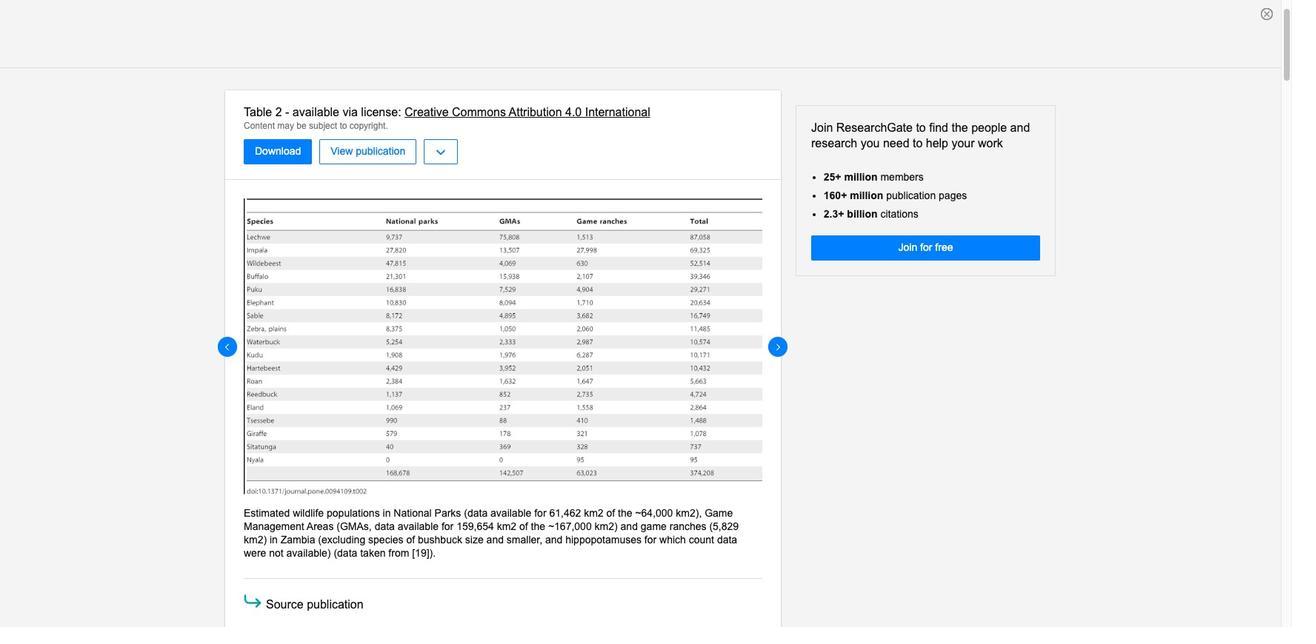 Task type: describe. For each thing, give the bounding box(es) containing it.
your
[[952, 137, 975, 150]]

0 vertical spatial (data
[[464, 507, 488, 519]]

researchgate
[[837, 122, 913, 134]]

members
[[881, 171, 924, 183]]

international
[[585, 106, 651, 119]]

game
[[641, 521, 667, 533]]

hippopotamuses
[[566, 534, 642, 546]]

creative commons attribution 4.0 international link
[[405, 106, 651, 119]]

1 horizontal spatial in
[[383, 507, 391, 519]]

publication inside "25+ million members 160+ million publication pages 2.3+ billion citations"
[[887, 190, 936, 201]]

0 horizontal spatial data
[[375, 521, 395, 533]]

0 horizontal spatial the
[[531, 521, 546, 533]]

which
[[660, 534, 686, 546]]

for left 61,462
[[535, 507, 547, 519]]

for down parks
[[442, 521, 454, 533]]

source
[[266, 599, 304, 612]]

to left find
[[917, 122, 926, 134]]

attribution
[[509, 106, 562, 119]]

game
[[705, 507, 733, 519]]

wildlife
[[293, 507, 324, 519]]

work
[[978, 137, 1004, 150]]

available)
[[287, 548, 331, 560]]

160+
[[824, 190, 848, 201]]

available inside table 2 - available via license: creative commons attribution 4.0 international content may be subject to copyright.
[[293, 106, 339, 119]]

(gmas,
[[337, 521, 372, 533]]

0 horizontal spatial (data
[[334, 548, 358, 560]]

you
[[861, 137, 880, 150]]

download
[[255, 146, 301, 157]]

join for join for free
[[899, 242, 918, 254]]

view publication link
[[320, 140, 417, 165]]

join for free
[[899, 242, 954, 254]]

159,654
[[457, 521, 494, 533]]

count
[[689, 534, 715, 546]]

license:
[[361, 106, 401, 119]]

-
[[285, 106, 289, 119]]

25+
[[824, 171, 842, 183]]

source publication
[[266, 599, 364, 612]]

25+ million members 160+ million publication pages 2.3+ billion citations
[[824, 171, 968, 220]]

may
[[277, 121, 294, 131]]

via
[[343, 106, 358, 119]]

km2),
[[676, 507, 702, 519]]

billion
[[847, 208, 878, 220]]

people
[[972, 122, 1008, 134]]

1 horizontal spatial km2
[[584, 507, 604, 519]]

main content containing table 2
[[0, 90, 1282, 628]]

subject
[[309, 121, 337, 131]]

0 horizontal spatial of
[[407, 534, 415, 546]]

find
[[930, 122, 949, 134]]

ranches
[[670, 521, 707, 533]]

to inside table 2 - available via license: creative commons attribution 4.0 international content may be subject to copyright.
[[340, 121, 347, 131]]

publication for view publication
[[356, 146, 406, 157]]

size m image
[[242, 591, 264, 613]]

(5,829
[[710, 521, 739, 533]]

1 vertical spatial of
[[520, 521, 528, 533]]



Task type: locate. For each thing, give the bounding box(es) containing it.
from
[[389, 548, 409, 560]]

join down citations
[[899, 242, 918, 254]]

copyright.
[[350, 121, 388, 131]]

available up subject
[[293, 106, 339, 119]]

0 vertical spatial publication
[[356, 146, 406, 157]]

join for join researchgate to find the people and research you need to help your work
[[812, 122, 833, 134]]

1 vertical spatial km2)
[[244, 534, 267, 546]]

populations
[[327, 507, 380, 519]]

0 vertical spatial data
[[375, 521, 395, 533]]

1 vertical spatial the
[[618, 507, 633, 519]]

data up the species
[[375, 521, 395, 533]]

publication
[[356, 146, 406, 157], [887, 190, 936, 201], [307, 599, 364, 612]]

publication right source
[[307, 599, 364, 612]]

national
[[394, 507, 432, 519]]

0 horizontal spatial join
[[812, 122, 833, 134]]

1 vertical spatial publication
[[887, 190, 936, 201]]

to left 'help'
[[913, 137, 923, 150]]

1 vertical spatial join
[[899, 242, 918, 254]]

km2 up ~167,000
[[584, 507, 604, 519]]

0 horizontal spatial km2
[[497, 521, 517, 533]]

0 vertical spatial of
[[607, 507, 615, 519]]

61,462
[[550, 507, 581, 519]]

(excluding
[[318, 534, 366, 546]]

free
[[936, 242, 954, 254]]

2
[[276, 106, 282, 119]]

publication down copyright.
[[356, 146, 406, 157]]

estimated wildlife populations in national parks (data available for 61,462 km2 of the ~64,000 km2), game management areas (gmas, data available for 159,654 km2 of the ~167,000 km2) and game ranches (5,829 km2) in zambia (excluding species of bushbuck size and smaller, and hippopotamuses for which count data were not available) (data taken from [19]). image
[[244, 199, 763, 496]]

pages
[[939, 190, 968, 201]]

of up smaller,
[[520, 521, 528, 533]]

table 2 - available via license: creative commons attribution 4.0 international content may be subject to copyright.
[[244, 106, 651, 131]]

1 vertical spatial in
[[270, 534, 278, 546]]

not
[[269, 548, 284, 560]]

km2)
[[595, 521, 618, 533], [244, 534, 267, 546]]

join up research
[[812, 122, 833, 134]]

(data down (excluding
[[334, 548, 358, 560]]

km2 up smaller,
[[497, 521, 517, 533]]

for down 'game'
[[645, 534, 657, 546]]

citations
[[881, 208, 919, 220]]

for
[[921, 242, 933, 254], [535, 507, 547, 519], [442, 521, 454, 533], [645, 534, 657, 546]]

1 vertical spatial million
[[850, 190, 884, 201]]

estimated wildlife populations in national parks (data available for 61,462 km2 of the ~64,000 km2), game management areas (gmas, data available for 159,654 km2 of the ~167,000 km2) and game ranches (5,829 km2) in zambia (excluding species of bushbuck size and smaller, and hippopotamuses for which count data were not available) (data taken from [19]).
[[244, 507, 739, 560]]

km2) up hippopotamuses
[[595, 521, 618, 533]]

1 vertical spatial available
[[491, 507, 532, 519]]

0 horizontal spatial available
[[293, 106, 339, 119]]

were
[[244, 548, 266, 560]]

0 horizontal spatial in
[[270, 534, 278, 546]]

of up hippopotamuses
[[607, 507, 615, 519]]

0 vertical spatial the
[[952, 122, 969, 134]]

0 vertical spatial km2
[[584, 507, 604, 519]]

[19]).
[[412, 548, 436, 560]]

join researchgate to find the people and research you need to help your work
[[812, 122, 1031, 150]]

2 horizontal spatial of
[[607, 507, 615, 519]]

research
[[812, 137, 858, 150]]

smaller,
[[507, 534, 543, 546]]

main content
[[0, 90, 1282, 628]]

2 vertical spatial the
[[531, 521, 546, 533]]

download link
[[244, 140, 312, 165]]

join
[[812, 122, 833, 134], [899, 242, 918, 254]]

0 vertical spatial km2)
[[595, 521, 618, 533]]

4.0
[[566, 106, 582, 119]]

parks
[[435, 507, 461, 519]]

the left ~64,000
[[618, 507, 633, 519]]

table
[[244, 106, 272, 119]]

publication for source publication
[[307, 599, 364, 612]]

~167,000
[[548, 521, 592, 533]]

million up 'billion'
[[850, 190, 884, 201]]

bushbuck
[[418, 534, 462, 546]]

commons
[[452, 106, 506, 119]]

1 vertical spatial (data
[[334, 548, 358, 560]]

in left the national
[[383, 507, 391, 519]]

join for free link
[[812, 236, 1041, 261]]

of
[[607, 507, 615, 519], [520, 521, 528, 533], [407, 534, 415, 546]]

the
[[952, 122, 969, 134], [618, 507, 633, 519], [531, 521, 546, 533]]

view publication
[[331, 146, 406, 157]]

content
[[244, 121, 275, 131]]

2 vertical spatial of
[[407, 534, 415, 546]]

1 horizontal spatial data
[[717, 534, 738, 546]]

million right 25+
[[845, 171, 878, 183]]

0 vertical spatial join
[[812, 122, 833, 134]]

be
[[297, 121, 307, 131]]

and left 'game'
[[621, 521, 638, 533]]

~64,000
[[636, 507, 673, 519]]

management
[[244, 521, 304, 533]]

estimated
[[244, 507, 290, 519]]

help
[[926, 137, 949, 150]]

2.3+
[[824, 208, 845, 220]]

0 vertical spatial million
[[845, 171, 878, 183]]

publication down members
[[887, 190, 936, 201]]

1 horizontal spatial of
[[520, 521, 528, 533]]

zambia
[[281, 534, 315, 546]]

1 horizontal spatial available
[[398, 521, 439, 533]]

and right people
[[1011, 122, 1031, 134]]

1 horizontal spatial the
[[618, 507, 633, 519]]

of up from
[[407, 534, 415, 546]]

view
[[331, 146, 353, 157]]

million
[[845, 171, 878, 183], [850, 190, 884, 201]]

1 vertical spatial km2
[[497, 521, 517, 533]]

2 vertical spatial publication
[[307, 599, 364, 612]]

data
[[375, 521, 395, 533], [717, 534, 738, 546]]

2 horizontal spatial available
[[491, 507, 532, 519]]

to
[[340, 121, 347, 131], [917, 122, 926, 134], [913, 137, 923, 150]]

the inside join researchgate to find the people and research you need to help your work
[[952, 122, 969, 134]]

in
[[383, 507, 391, 519], [270, 534, 278, 546]]

to down via
[[340, 121, 347, 131]]

0 vertical spatial available
[[293, 106, 339, 119]]

available up smaller,
[[491, 507, 532, 519]]

for left free
[[921, 242, 933, 254]]

available
[[293, 106, 339, 119], [491, 507, 532, 519], [398, 521, 439, 533]]

the up your
[[952, 122, 969, 134]]

creative
[[405, 106, 449, 119]]

the up smaller,
[[531, 521, 546, 533]]

in down management on the bottom left of the page
[[270, 534, 278, 546]]

join inside join researchgate to find the people and research you need to help your work
[[812, 122, 833, 134]]

species
[[368, 534, 404, 546]]

areas
[[307, 521, 334, 533]]

2 horizontal spatial the
[[952, 122, 969, 134]]

data down the (5,829
[[717, 534, 738, 546]]

1 vertical spatial data
[[717, 534, 738, 546]]

need
[[884, 137, 910, 150]]

and right size
[[487, 534, 504, 546]]

available down the national
[[398, 521, 439, 533]]

(data
[[464, 507, 488, 519], [334, 548, 358, 560]]

km2) up were
[[244, 534, 267, 546]]

size
[[465, 534, 484, 546]]

and
[[1011, 122, 1031, 134], [621, 521, 638, 533], [487, 534, 504, 546], [546, 534, 563, 546]]

and inside join researchgate to find the people and research you need to help your work
[[1011, 122, 1031, 134]]

(data up 159,654
[[464, 507, 488, 519]]

and down ~167,000
[[546, 534, 563, 546]]

2 vertical spatial available
[[398, 521, 439, 533]]

taken
[[360, 548, 386, 560]]

0 horizontal spatial km2)
[[244, 534, 267, 546]]

1 horizontal spatial (data
[[464, 507, 488, 519]]

1 horizontal spatial km2)
[[595, 521, 618, 533]]

km2
[[584, 507, 604, 519], [497, 521, 517, 533]]

1 horizontal spatial join
[[899, 242, 918, 254]]

0 vertical spatial in
[[383, 507, 391, 519]]



Task type: vqa. For each thing, say whether or not it's contained in the screenshot.


